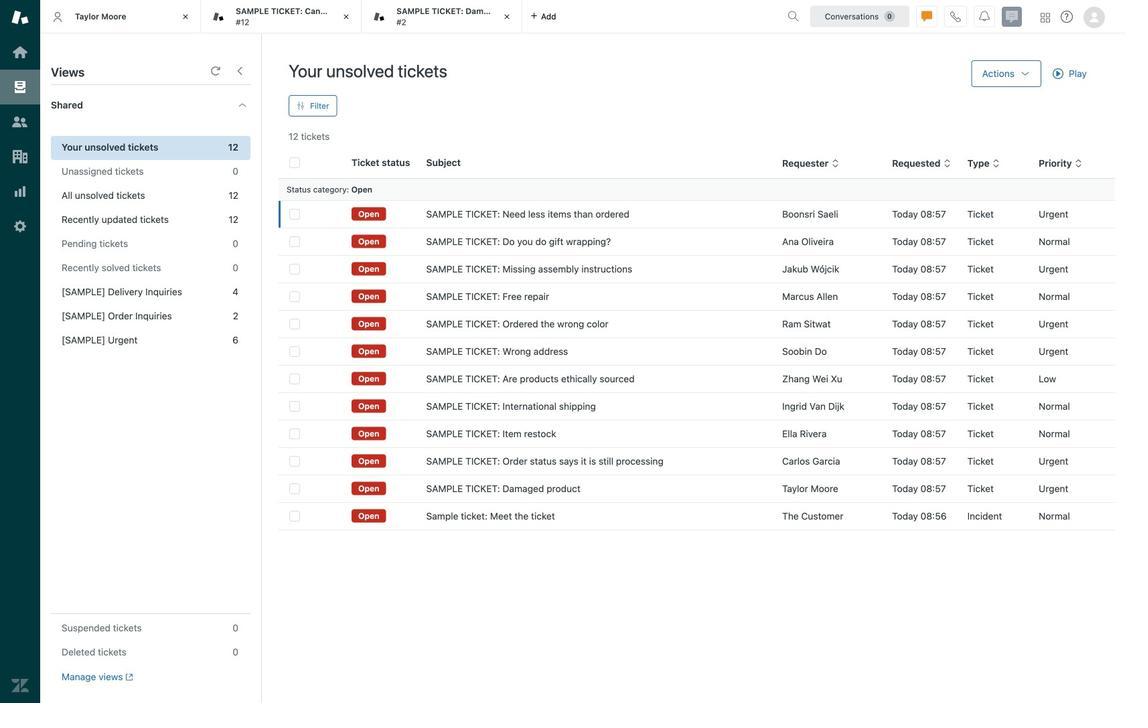 Task type: describe. For each thing, give the bounding box(es) containing it.
refresh views pane image
[[210, 66, 221, 76]]

11 row from the top
[[279, 475, 1116, 503]]

get started image
[[11, 44, 29, 61]]

12 row from the top
[[279, 503, 1116, 530]]

zendesk chat image
[[1003, 7, 1023, 27]]

zendesk support image
[[11, 9, 29, 26]]

4 row from the top
[[279, 283, 1116, 311]]

1 tab from the left
[[40, 0, 201, 34]]

3 row from the top
[[279, 256, 1116, 283]]

5 row from the top
[[279, 311, 1116, 338]]

zendesk products image
[[1041, 13, 1051, 22]]

close image for first tab from right
[[501, 10, 514, 23]]

button displays agent's chat status as away. image
[[922, 11, 933, 22]]

get help image
[[1062, 11, 1074, 23]]

9 row from the top
[[279, 421, 1116, 448]]

7 row from the top
[[279, 366, 1116, 393]]

tabs tab list
[[40, 0, 783, 34]]

6 row from the top
[[279, 338, 1116, 366]]

3 tab from the left
[[362, 0, 523, 34]]

admin image
[[11, 218, 29, 235]]

zendesk image
[[11, 678, 29, 695]]



Task type: locate. For each thing, give the bounding box(es) containing it.
views image
[[11, 78, 29, 96]]

main element
[[0, 0, 40, 704]]

reporting image
[[11, 183, 29, 200]]

opens in a new tab image
[[123, 674, 133, 682]]

2 tab from the left
[[201, 0, 362, 34]]

1 horizontal spatial close image
[[340, 10, 353, 23]]

close image for 2nd tab from right
[[340, 10, 353, 23]]

row
[[279, 201, 1116, 228], [279, 228, 1116, 256], [279, 256, 1116, 283], [279, 283, 1116, 311], [279, 311, 1116, 338], [279, 338, 1116, 366], [279, 366, 1116, 393], [279, 393, 1116, 421], [279, 421, 1116, 448], [279, 448, 1116, 475], [279, 475, 1116, 503], [279, 503, 1116, 530]]

heading
[[40, 85, 261, 125]]

tab
[[40, 0, 201, 34], [201, 0, 362, 34], [362, 0, 523, 34]]

customers image
[[11, 113, 29, 131]]

2 row from the top
[[279, 228, 1116, 256]]

close image for first tab
[[179, 10, 192, 23]]

close image
[[179, 10, 192, 23], [340, 10, 353, 23], [501, 10, 514, 23]]

8 row from the top
[[279, 393, 1116, 421]]

hide panel views image
[[235, 66, 245, 76]]

2 close image from the left
[[340, 10, 353, 23]]

2 horizontal spatial close image
[[501, 10, 514, 23]]

1 close image from the left
[[179, 10, 192, 23]]

notifications image
[[980, 11, 991, 22]]

organizations image
[[11, 148, 29, 166]]

10 row from the top
[[279, 448, 1116, 475]]

0 horizontal spatial close image
[[179, 10, 192, 23]]

3 close image from the left
[[501, 10, 514, 23]]

1 row from the top
[[279, 201, 1116, 228]]



Task type: vqa. For each thing, say whether or not it's contained in the screenshot.
Refresh views pane Image
yes



